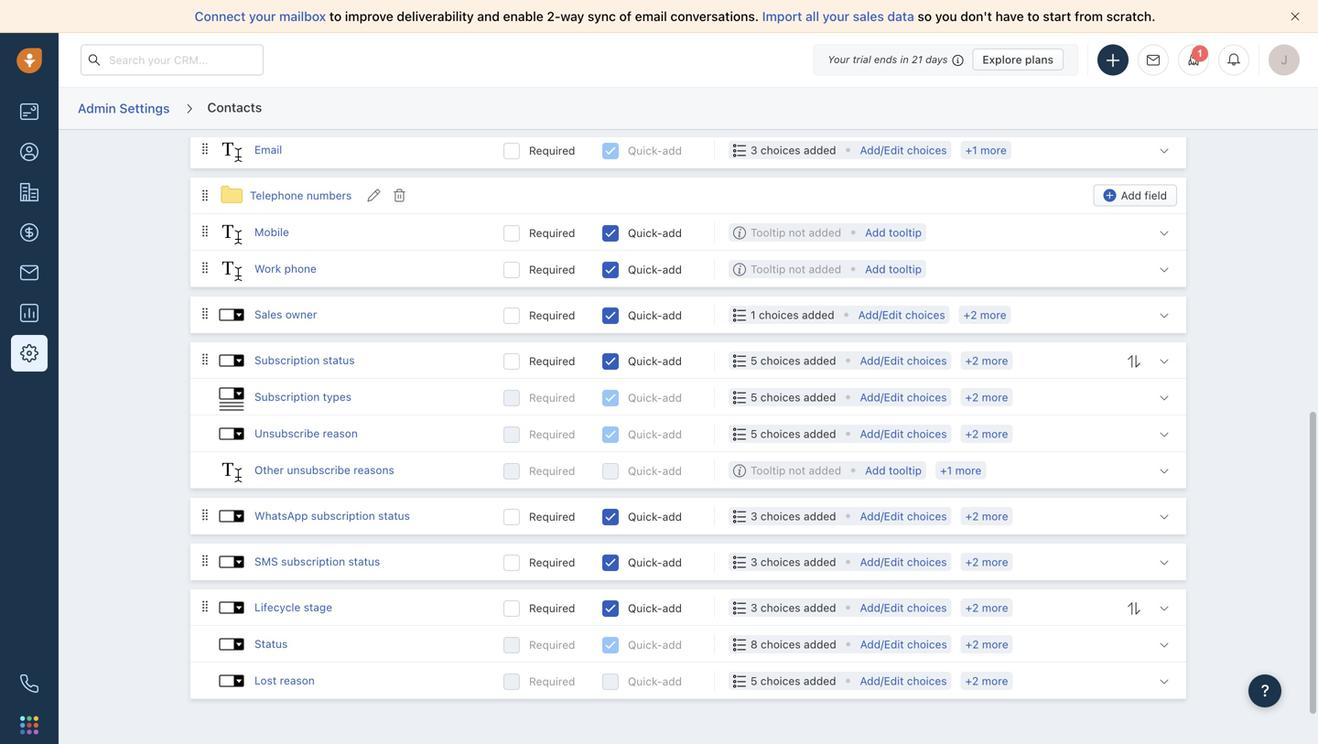 Task type: locate. For each thing, give the bounding box(es) containing it.
5 choices added for unsubscribe reason
[[751, 427, 836, 440]]

5
[[751, 354, 757, 367], [751, 391, 757, 404], [751, 427, 757, 440], [751, 675, 757, 687]]

+2 more for whatsapp subscription status
[[965, 510, 1008, 523]]

0 horizontal spatial +1
[[940, 464, 952, 477]]

3 add from the top
[[662, 263, 682, 276]]

+2 more link for sms subscription status
[[965, 556, 1008, 568]]

2 form text image from the top
[[218, 221, 245, 248]]

other
[[254, 464, 284, 476]]

1 vertical spatial not
[[789, 263, 806, 275]]

subscription
[[311, 509, 375, 522], [281, 555, 345, 568]]

phone element
[[11, 666, 48, 702]]

quick-add for sales owner
[[628, 309, 682, 322]]

7 quick-add from the top
[[628, 428, 682, 441]]

5 form dropdown image from the top
[[218, 667, 245, 695]]

+2 for sales owner
[[964, 308, 977, 321]]

+1 more link
[[965, 144, 1007, 156], [940, 464, 982, 477]]

form dropdown image for lifecycle
[[218, 594, 245, 621]]

added for other unsubscribe reasons
[[809, 464, 841, 477]]

2 tooltip from the top
[[889, 263, 922, 275]]

1 3 choices added from the top
[[751, 144, 836, 156]]

form dropdown image for unsubscribe reason
[[218, 420, 245, 448]]

12 quick-add from the top
[[628, 638, 682, 651]]

quick-add for subscription status
[[628, 355, 682, 367]]

status
[[254, 637, 288, 650]]

sms subscription status
[[254, 555, 380, 568]]

8 quick- from the top
[[628, 464, 662, 477]]

3 form dropdown image from the top
[[218, 502, 245, 530]]

form dropdown image left the sales
[[218, 301, 245, 329]]

unsubscribe
[[287, 464, 351, 476]]

3 form text image from the top
[[218, 257, 245, 285]]

21
[[912, 54, 923, 65]]

form dropdown image
[[218, 301, 245, 329], [218, 594, 245, 621], [218, 631, 245, 658]]

required for subscription types
[[529, 391, 575, 404]]

2 quick- from the top
[[628, 226, 662, 239]]

+2 for lifecycle stage
[[965, 601, 979, 614]]

0 vertical spatial status
[[323, 354, 355, 367]]

2 add tooltip link from the top
[[865, 260, 922, 278]]

subscription status
[[254, 354, 355, 367]]

+2 for unsubscribe reason
[[965, 427, 979, 440]]

status down reasons
[[378, 509, 410, 522]]

subscription up the stage
[[281, 555, 345, 568]]

4 5 from the top
[[751, 675, 757, 687]]

start
[[1043, 9, 1071, 24]]

2 required from the top
[[529, 226, 575, 239]]

1 add from the top
[[662, 144, 682, 157]]

1 vertical spatial form text image
[[218, 221, 245, 248]]

1 vertical spatial tooltip not added
[[751, 263, 841, 275]]

more for status
[[982, 638, 1009, 651]]

subscription down other unsubscribe reasons
[[311, 509, 375, 522]]

form dropdown image for sales
[[218, 301, 245, 329]]

0 vertical spatial reason
[[323, 427, 358, 440]]

13 quick- from the top
[[628, 675, 662, 688]]

choices
[[761, 144, 801, 156], [907, 144, 947, 156], [759, 308, 799, 321], [905, 308, 945, 321], [761, 354, 801, 367], [907, 354, 947, 367], [761, 391, 801, 404], [907, 391, 947, 404], [761, 427, 801, 440], [907, 427, 947, 440], [761, 510, 801, 523], [907, 510, 947, 523], [761, 556, 801, 568], [907, 556, 947, 568], [761, 601, 801, 614], [907, 601, 947, 614], [761, 638, 801, 651], [907, 638, 947, 651], [761, 675, 801, 687], [907, 675, 947, 687]]

ui drag handle image
[[200, 142, 211, 155], [200, 189, 211, 202], [200, 225, 211, 237], [200, 508, 211, 521]]

2 to from the left
[[1027, 9, 1040, 24]]

+2 more link
[[964, 308, 1007, 321], [965, 354, 1008, 367], [965, 391, 1008, 404], [965, 427, 1008, 440], [965, 510, 1008, 523], [965, 556, 1008, 568], [965, 601, 1008, 614], [966, 638, 1009, 651], [965, 675, 1008, 687]]

3 3 from the top
[[751, 556, 758, 568]]

field
[[1145, 189, 1167, 202]]

quick-add for work phone
[[628, 263, 682, 276]]

3 add tooltip from the top
[[865, 464, 922, 477]]

ui drag handle image for work phone
[[200, 261, 211, 274]]

2 tooltip from the top
[[751, 263, 786, 275]]

7 required from the top
[[529, 428, 575, 441]]

5 for lost reason
[[751, 675, 757, 687]]

status
[[323, 354, 355, 367], [378, 509, 410, 522], [348, 555, 380, 568]]

11 quick- from the top
[[628, 602, 662, 615]]

4 form dropdown image from the top
[[218, 548, 245, 576]]

1 5 choices added from the top
[[751, 354, 836, 367]]

required for work phone
[[529, 263, 575, 276]]

tooltip
[[751, 226, 786, 239], [751, 263, 786, 275], [751, 464, 786, 477]]

add field button
[[1094, 184, 1177, 206]]

add/edit choices link for email
[[860, 141, 947, 159]]

0 vertical spatial tooltip
[[751, 226, 786, 239]]

ui drag handle image left the telephone
[[200, 189, 211, 202]]

8 required from the top
[[529, 464, 575, 477]]

tooltip for +2 more
[[889, 464, 922, 477]]

2 form dropdown image from the top
[[218, 420, 245, 448]]

13 required from the top
[[529, 675, 575, 688]]

5 ui drag handle image from the top
[[200, 600, 211, 613]]

1 link
[[1178, 44, 1209, 76]]

in
[[900, 54, 909, 65]]

2 3 from the top
[[751, 510, 758, 523]]

1 form dropdown image from the top
[[218, 347, 245, 374]]

telephone numbers
[[250, 189, 352, 202]]

2 vertical spatial status
[[348, 555, 380, 568]]

3
[[751, 144, 758, 156], [751, 510, 758, 523], [751, 556, 758, 568], [751, 601, 758, 614]]

5 choices added
[[751, 354, 836, 367], [751, 391, 836, 404], [751, 427, 836, 440], [751, 675, 836, 687]]

+2 more for lost reason
[[965, 675, 1008, 687]]

ui drag handle image down contacts
[[200, 142, 211, 155]]

0 horizontal spatial reason
[[280, 674, 315, 687]]

10 add from the top
[[662, 556, 682, 569]]

from
[[1075, 9, 1103, 24]]

1 3 from the top
[[751, 144, 758, 156]]

your right all
[[823, 9, 850, 24]]

+2 more link for lost reason
[[965, 675, 1008, 687]]

add inside add field button
[[1121, 189, 1142, 202]]

2 quick-add from the top
[[628, 226, 682, 239]]

ui drag handle image for email
[[200, 142, 211, 155]]

more for subscription status
[[982, 354, 1008, 367]]

add/edit choices link
[[860, 141, 947, 159], [858, 306, 945, 324], [860, 351, 947, 370], [860, 388, 947, 406], [860, 425, 947, 443], [860, 507, 947, 525], [860, 553, 947, 571], [860, 599, 947, 617], [860, 635, 947, 653], [860, 672, 947, 690]]

add/edit for subscription types
[[860, 391, 904, 404]]

form text image left email
[[218, 138, 245, 166]]

2 add from the top
[[662, 226, 682, 239]]

status up types
[[323, 354, 355, 367]]

form multi_select_dropdown image
[[218, 385, 245, 413]]

4 add from the top
[[662, 309, 682, 322]]

4 quick- from the top
[[628, 309, 662, 322]]

3 required from the top
[[529, 263, 575, 276]]

your trial ends in 21 days
[[828, 54, 948, 65]]

form text image for mobile
[[218, 221, 245, 248]]

quick-add for mobile
[[628, 226, 682, 239]]

subscription for whatsapp
[[311, 509, 375, 522]]

ui drag handle image for whatsapp subscription status
[[200, 508, 211, 521]]

1 vertical spatial form dropdown image
[[218, 594, 245, 621]]

send email image
[[1147, 54, 1160, 66]]

add for other unsubscribe reasons
[[662, 464, 682, 477]]

9 add from the top
[[662, 510, 682, 523]]

7 quick- from the top
[[628, 428, 662, 441]]

add for subscription status
[[662, 355, 682, 367]]

quick- for other unsubscribe reasons
[[628, 464, 662, 477]]

your left mailbox
[[249, 9, 276, 24]]

add/edit choices link for lifecycle stage
[[860, 599, 947, 617]]

form dropdown image left sms at the left of the page
[[218, 548, 245, 576]]

1 vertical spatial +1 more
[[940, 464, 982, 477]]

5 quick-add from the top
[[628, 355, 682, 367]]

1 vertical spatial 1
[[751, 308, 756, 321]]

12 quick- from the top
[[628, 638, 662, 651]]

telephone
[[250, 189, 303, 202]]

types
[[323, 390, 352, 403]]

0 vertical spatial not
[[789, 226, 806, 239]]

2 vertical spatial add tooltip
[[865, 464, 922, 477]]

1 form text image from the top
[[218, 138, 245, 166]]

3 choices added for email
[[751, 144, 836, 156]]

4 3 from the top
[[751, 601, 758, 614]]

add/edit choices link for subscription status
[[860, 351, 947, 370]]

reason right the lost
[[280, 674, 315, 687]]

12 required from the top
[[529, 638, 575, 651]]

status down whatsapp subscription status
[[348, 555, 380, 568]]

1 vertical spatial subscription
[[281, 555, 345, 568]]

subscription types
[[254, 390, 352, 403]]

status for sms subscription status
[[348, 555, 380, 568]]

subscription up subscription types
[[254, 354, 320, 367]]

11 add from the top
[[662, 602, 682, 615]]

form text image
[[218, 138, 245, 166], [218, 221, 245, 248], [218, 257, 245, 285]]

5 choices added for subscription types
[[751, 391, 836, 404]]

phone image
[[20, 675, 38, 693]]

lifecycle stage
[[254, 601, 332, 614]]

add
[[662, 144, 682, 157], [662, 226, 682, 239], [662, 263, 682, 276], [662, 309, 682, 322], [662, 355, 682, 367], [662, 391, 682, 404], [662, 428, 682, 441], [662, 464, 682, 477], [662, 510, 682, 523], [662, 556, 682, 569], [662, 602, 682, 615], [662, 638, 682, 651], [662, 675, 682, 688]]

3 ui drag handle image from the top
[[200, 225, 211, 237]]

4 quick-add from the top
[[628, 309, 682, 322]]

form dropdown image left 'lifecycle'
[[218, 594, 245, 621]]

7 add from the top
[[662, 428, 682, 441]]

+2 for sms subscription status
[[965, 556, 979, 568]]

form dropdown image left the lost
[[218, 667, 245, 695]]

0 horizontal spatial to
[[329, 9, 342, 24]]

12 add from the top
[[662, 638, 682, 651]]

3 5 from the top
[[751, 427, 757, 440]]

form text image left work
[[218, 257, 245, 285]]

1 for 1
[[1197, 48, 1203, 59]]

form dropdown image down form text icon
[[218, 502, 245, 530]]

2 vertical spatial tooltip not added
[[751, 464, 841, 477]]

4 ui drag handle image from the top
[[200, 508, 211, 521]]

ui drag handle image for sales owner
[[200, 307, 211, 320]]

numbers
[[307, 189, 352, 202]]

3 ui drag handle image from the top
[[200, 353, 211, 366]]

0 vertical spatial form dropdown image
[[218, 301, 245, 329]]

add tooltip link
[[865, 223, 922, 242], [865, 260, 922, 278], [865, 461, 922, 480]]

form dropdown image down form multi_select_dropdown image
[[218, 420, 245, 448]]

stage
[[304, 601, 332, 614]]

tooltip not added
[[751, 226, 841, 239], [751, 263, 841, 275], [751, 464, 841, 477]]

added for work phone
[[809, 263, 841, 275]]

2 form dropdown image from the top
[[218, 594, 245, 621]]

close image
[[1291, 12, 1300, 21]]

2 add tooltip from the top
[[865, 263, 922, 275]]

4 ui drag handle image from the top
[[200, 554, 211, 567]]

sales
[[853, 9, 884, 24]]

0 horizontal spatial your
[[249, 9, 276, 24]]

add
[[1121, 189, 1142, 202], [865, 226, 886, 239], [865, 263, 886, 275], [865, 464, 886, 477]]

add tooltip
[[865, 226, 922, 239], [865, 263, 922, 275], [865, 464, 922, 477]]

1 vertical spatial add tooltip link
[[865, 260, 922, 278]]

0 vertical spatial +1
[[965, 144, 977, 156]]

0 vertical spatial +1 more link
[[965, 144, 1007, 156]]

email
[[254, 143, 282, 156]]

0 vertical spatial subscription
[[254, 354, 320, 367]]

2 tooltip not added from the top
[[751, 263, 841, 275]]

0 vertical spatial tooltip not added
[[751, 226, 841, 239]]

10 quick- from the top
[[628, 556, 662, 569]]

ui drag handle image left mobile
[[200, 225, 211, 237]]

reason
[[323, 427, 358, 440], [280, 674, 315, 687]]

owner
[[285, 308, 317, 321]]

3 choices added
[[751, 144, 836, 156], [751, 510, 836, 523], [751, 556, 836, 568], [751, 601, 836, 614]]

work phone
[[254, 262, 317, 275]]

1 horizontal spatial 1
[[1197, 48, 1203, 59]]

3 for whatsapp subscription status
[[751, 510, 758, 523]]

13 quick-add from the top
[[628, 675, 682, 688]]

4 required from the top
[[529, 309, 575, 322]]

1 required from the top
[[529, 144, 575, 157]]

2 subscription from the top
[[254, 390, 320, 403]]

3 tooltip from the top
[[751, 464, 786, 477]]

2-
[[547, 9, 561, 24]]

5 choices added for subscription status
[[751, 354, 836, 367]]

1 quick- from the top
[[628, 144, 662, 157]]

more for email
[[980, 144, 1007, 156]]

2 vertical spatial tooltip
[[889, 464, 922, 477]]

3 quick- from the top
[[628, 263, 662, 276]]

add for sales owner
[[662, 309, 682, 322]]

quick-add
[[628, 144, 682, 157], [628, 226, 682, 239], [628, 263, 682, 276], [628, 309, 682, 322], [628, 355, 682, 367], [628, 391, 682, 404], [628, 428, 682, 441], [628, 464, 682, 477], [628, 510, 682, 523], [628, 556, 682, 569], [628, 602, 682, 615], [628, 638, 682, 651], [628, 675, 682, 688]]

add/edit choices for sms subscription status
[[860, 556, 947, 568]]

more for other unsubscribe reasons
[[955, 464, 982, 477]]

+1 more for add/edit choices
[[965, 144, 1007, 156]]

0 vertical spatial add tooltip link
[[865, 223, 922, 242]]

8 add from the top
[[662, 464, 682, 477]]

freshworks switcher image
[[20, 716, 38, 734]]

1 horizontal spatial reason
[[323, 427, 358, 440]]

1 add tooltip from the top
[[865, 226, 922, 239]]

subscription
[[254, 354, 320, 367], [254, 390, 320, 403]]

add for sms subscription status
[[662, 556, 682, 569]]

1 ui drag handle image from the top
[[200, 142, 211, 155]]

1 5 from the top
[[751, 354, 757, 367]]

scratch.
[[1106, 9, 1156, 24]]

1 vertical spatial reason
[[280, 674, 315, 687]]

0 vertical spatial subscription
[[311, 509, 375, 522]]

9 quick- from the top
[[628, 510, 662, 523]]

reason for lost reason
[[280, 674, 315, 687]]

+2 more
[[964, 308, 1007, 321], [965, 354, 1008, 367], [965, 391, 1008, 404], [965, 427, 1008, 440], [965, 510, 1008, 523], [965, 556, 1008, 568], [965, 601, 1008, 614], [966, 638, 1009, 651], [965, 675, 1008, 687]]

required for lifecycle stage
[[529, 602, 575, 615]]

1 for 1 choices added
[[751, 308, 756, 321]]

lifecycle
[[254, 601, 301, 614]]

9 required from the top
[[529, 510, 575, 523]]

6 quick-add from the top
[[628, 391, 682, 404]]

1 vertical spatial status
[[378, 509, 410, 522]]

add tooltip link for 5 choices added
[[865, 461, 922, 480]]

1 vertical spatial tooltip
[[889, 263, 922, 275]]

add/edit for lifecycle stage
[[860, 601, 904, 614]]

required
[[529, 144, 575, 157], [529, 226, 575, 239], [529, 263, 575, 276], [529, 309, 575, 322], [529, 355, 575, 367], [529, 391, 575, 404], [529, 428, 575, 441], [529, 464, 575, 477], [529, 510, 575, 523], [529, 556, 575, 569], [529, 602, 575, 615], [529, 638, 575, 651], [529, 675, 575, 688]]

1 horizontal spatial your
[[823, 9, 850, 24]]

+2 more for sales owner
[[964, 308, 1007, 321]]

added for sms subscription status
[[804, 556, 836, 568]]

2 vertical spatial form text image
[[218, 257, 245, 285]]

5 required from the top
[[529, 355, 575, 367]]

1 tooltip not added from the top
[[751, 226, 841, 239]]

1 vertical spatial +1
[[940, 464, 952, 477]]

quick- for unsubscribe reason
[[628, 428, 662, 441]]

6 quick- from the top
[[628, 391, 662, 404]]

reason down types
[[323, 427, 358, 440]]

11 quick-add from the top
[[628, 602, 682, 615]]

1 vertical spatial subscription
[[254, 390, 320, 403]]

form dropdown image left status
[[218, 631, 245, 658]]

2 vertical spatial tooltip
[[751, 464, 786, 477]]

0 vertical spatial tooltip
[[889, 226, 922, 239]]

subscription up unsubscribe
[[254, 390, 320, 403]]

3 for email
[[751, 144, 758, 156]]

email
[[635, 9, 667, 24]]

and
[[477, 9, 500, 24]]

quick- for whatsapp subscription status
[[628, 510, 662, 523]]

+2 for lost reason
[[965, 675, 979, 687]]

add/edit
[[860, 144, 904, 156], [858, 308, 902, 321], [860, 354, 904, 367], [860, 391, 904, 404], [860, 427, 904, 440], [860, 510, 904, 523], [860, 556, 904, 568], [860, 601, 904, 614], [860, 638, 904, 651], [860, 675, 904, 687]]

1 vertical spatial +1 more link
[[940, 464, 982, 477]]

2 vertical spatial form dropdown image
[[218, 631, 245, 658]]

2 not from the top
[[789, 263, 806, 275]]

form dropdown image for lost reason
[[218, 667, 245, 695]]

0 vertical spatial +1 more
[[965, 144, 1007, 156]]

5 add from the top
[[662, 355, 682, 367]]

2 ui drag handle image from the top
[[200, 307, 211, 320]]

form text image left mobile
[[218, 221, 245, 248]]

ui drag handle image
[[200, 261, 211, 274], [200, 307, 211, 320], [200, 353, 211, 366], [200, 554, 211, 567], [200, 600, 211, 613]]

tooltip
[[889, 226, 922, 239], [889, 263, 922, 275], [889, 464, 922, 477]]

mobile
[[254, 226, 289, 238]]

required for whatsapp subscription status
[[529, 510, 575, 523]]

6 add from the top
[[662, 391, 682, 404]]

3 tooltip not added from the top
[[751, 464, 841, 477]]

2 vertical spatial not
[[789, 464, 806, 477]]

8 quick-add from the top
[[628, 464, 682, 477]]

1 horizontal spatial to
[[1027, 9, 1040, 24]]

3 5 choices added from the top
[[751, 427, 836, 440]]

1 form dropdown image from the top
[[218, 301, 245, 329]]

1 subscription from the top
[[254, 354, 320, 367]]

lost reason
[[254, 674, 315, 687]]

add/edit choices for status
[[860, 638, 947, 651]]

0 vertical spatial add tooltip
[[865, 226, 922, 239]]

2 3 choices added from the top
[[751, 510, 836, 523]]

form dropdown image up form multi_select_dropdown image
[[218, 347, 245, 374]]

more
[[980, 144, 1007, 156], [980, 308, 1007, 321], [982, 354, 1008, 367], [982, 391, 1008, 404], [982, 427, 1008, 440], [955, 464, 982, 477], [982, 510, 1008, 523], [982, 556, 1008, 568], [982, 601, 1008, 614], [982, 638, 1009, 651], [982, 675, 1008, 687]]

2 vertical spatial add tooltip link
[[865, 461, 922, 480]]

1 vertical spatial tooltip
[[751, 263, 786, 275]]

tooltip for +1 more
[[889, 263, 922, 275]]

1 quick-add from the top
[[628, 144, 682, 157]]

to left start
[[1027, 9, 1040, 24]]

1 add tooltip link from the top
[[865, 223, 922, 242]]

form dropdown image
[[218, 347, 245, 374], [218, 420, 245, 448], [218, 502, 245, 530], [218, 548, 245, 576], [218, 667, 245, 695]]

required for lost reason
[[529, 675, 575, 688]]

to right mailbox
[[329, 9, 342, 24]]

2 5 choices added from the top
[[751, 391, 836, 404]]

6 required from the top
[[529, 391, 575, 404]]

3 add tooltip link from the top
[[865, 461, 922, 480]]

1 horizontal spatial +1
[[965, 144, 977, 156]]

4 5 choices added from the top
[[751, 675, 836, 687]]

work
[[254, 262, 281, 275]]

11 required from the top
[[529, 602, 575, 615]]

0 vertical spatial form text image
[[218, 138, 245, 166]]

form dropdown image for whatsapp subscription status
[[218, 502, 245, 530]]

add/edit choices link for sms subscription status
[[860, 553, 947, 571]]

0 horizontal spatial 1
[[751, 308, 756, 321]]

your
[[249, 9, 276, 24], [823, 9, 850, 24]]

added for subscription types
[[804, 391, 836, 404]]

mailbox
[[279, 9, 326, 24]]

ui drag handle image left whatsapp
[[200, 508, 211, 521]]

0 vertical spatial 1
[[1197, 48, 1203, 59]]

1 vertical spatial add tooltip
[[865, 263, 922, 275]]

1
[[1197, 48, 1203, 59], [751, 308, 756, 321]]

5 quick- from the top
[[628, 355, 662, 367]]

1 not from the top
[[789, 226, 806, 239]]

1 ui drag handle image from the top
[[200, 261, 211, 274]]

subscription for subscription types
[[254, 390, 320, 403]]

add/edit for sales owner
[[858, 308, 902, 321]]

10 required from the top
[[529, 556, 575, 569]]

+2 for subscription types
[[965, 391, 979, 404]]



Task type: vqa. For each thing, say whether or not it's contained in the screenshot.
different
no



Task type: describe. For each thing, give the bounding box(es) containing it.
quick- for subscription types
[[628, 391, 662, 404]]

whatsapp
[[254, 509, 308, 522]]

admin settings
[[78, 101, 170, 116]]

+1 more for add tooltip
[[940, 464, 982, 477]]

+1 more link for choices
[[965, 144, 1007, 156]]

+1 for tooltip
[[940, 464, 952, 477]]

+2 more link for lifecycle stage
[[965, 601, 1008, 614]]

add for subscription types
[[662, 391, 682, 404]]

status for whatsapp subscription status
[[378, 509, 410, 522]]

connect your mailbox to improve deliverability and enable 2-way sync of email conversations. import all your sales data so you don't have to start from scratch.
[[195, 9, 1156, 24]]

admin
[[78, 101, 116, 116]]

Search your CRM... text field
[[81, 44, 264, 76]]

add/edit choices link for whatsapp subscription status
[[860, 507, 947, 525]]

tooltip not added for 5
[[751, 464, 841, 477]]

way
[[560, 9, 584, 24]]

1 your from the left
[[249, 9, 276, 24]]

add/edit choices for whatsapp subscription status
[[860, 510, 947, 523]]

trial
[[853, 54, 871, 65]]

add for whatsapp subscription status
[[662, 510, 682, 523]]

quick-add for other unsubscribe reasons
[[628, 464, 682, 477]]

quick-add for whatsapp subscription status
[[628, 510, 682, 523]]

5 for subscription types
[[751, 391, 757, 404]]

settings
[[119, 101, 170, 116]]

1 tooltip from the top
[[889, 226, 922, 239]]

add/edit choices link for subscription types
[[860, 388, 947, 406]]

of
[[619, 9, 632, 24]]

5 for unsubscribe reason
[[751, 427, 757, 440]]

subscription for sms
[[281, 555, 345, 568]]

3 form dropdown image from the top
[[218, 631, 245, 658]]

required for mobile
[[529, 226, 575, 239]]

lost
[[254, 674, 277, 687]]

add/edit choices link for status
[[860, 635, 947, 653]]

other unsubscribe reasons
[[254, 464, 394, 476]]

sales owner
[[254, 308, 317, 321]]

connect your mailbox link
[[195, 9, 329, 24]]

+2 more link for unsubscribe reason
[[965, 427, 1008, 440]]

tooltip not added for 3
[[751, 263, 841, 275]]

required for other unsubscribe reasons
[[529, 464, 575, 477]]

add/edit choices for lost reason
[[860, 675, 947, 687]]

quick-add for email
[[628, 144, 682, 157]]

quick-add for status
[[628, 638, 682, 651]]

conversations.
[[671, 9, 759, 24]]

add/edit choices for email
[[860, 144, 947, 156]]

added for email
[[804, 144, 836, 156]]

phone
[[284, 262, 317, 275]]

you
[[935, 9, 957, 24]]

all
[[806, 9, 819, 24]]

quick-add for sms subscription status
[[628, 556, 682, 569]]

form text image
[[218, 459, 245, 486]]

subscription for subscription status
[[254, 354, 320, 367]]

improve
[[345, 9, 393, 24]]

8 choices added
[[751, 638, 836, 651]]

add for lifecycle stage
[[662, 602, 682, 615]]

tooltip for 5
[[751, 464, 786, 477]]

connect
[[195, 9, 246, 24]]

plans
[[1025, 53, 1054, 66]]

sms
[[254, 555, 278, 568]]

admin settings link
[[77, 94, 171, 123]]

add/edit for unsubscribe reason
[[860, 427, 904, 440]]

more for lost reason
[[982, 675, 1008, 687]]

add for status
[[662, 638, 682, 651]]

tooltip for 3
[[751, 263, 786, 275]]

deliverability
[[397, 9, 474, 24]]

+2 more for sms subscription status
[[965, 556, 1008, 568]]

+2 for subscription status
[[965, 354, 979, 367]]

quick- for lost reason
[[628, 675, 662, 688]]

add/edit for sms subscription status
[[860, 556, 904, 568]]

+2 more for subscription types
[[965, 391, 1008, 404]]

required for email
[[529, 144, 575, 157]]

+2 more for status
[[966, 638, 1009, 651]]

add/edit for subscription status
[[860, 354, 904, 367]]

data
[[887, 9, 914, 24]]

quick- for lifecycle stage
[[628, 602, 662, 615]]

1 choices added
[[751, 308, 834, 321]]

explore plans
[[983, 53, 1054, 66]]

your
[[828, 54, 850, 65]]

not for 3 choices added
[[789, 263, 806, 275]]

add/edit for status
[[860, 638, 904, 651]]

explore plans link
[[973, 49, 1064, 70]]

added for sales owner
[[802, 308, 834, 321]]

2 your from the left
[[823, 9, 850, 24]]

add for work phone
[[865, 263, 886, 275]]

add for email
[[662, 144, 682, 157]]

+2 more link for sales owner
[[964, 308, 1007, 321]]

required for sms subscription status
[[529, 556, 575, 569]]

have
[[996, 9, 1024, 24]]

reason for unsubscribe reason
[[323, 427, 358, 440]]

more for whatsapp subscription status
[[982, 510, 1008, 523]]

add for other unsubscribe reasons
[[865, 464, 886, 477]]

days
[[926, 54, 948, 65]]

enable
[[503, 9, 544, 24]]

whatsapp subscription status
[[254, 509, 410, 522]]

ui drag handle image for sms subscription status
[[200, 554, 211, 567]]

import all your sales data link
[[762, 9, 918, 24]]

5 for subscription status
[[751, 354, 757, 367]]

add tooltip for 5 choices added
[[865, 464, 922, 477]]

ends
[[874, 54, 897, 65]]

add/edit choices for unsubscribe reason
[[860, 427, 947, 440]]

added for mobile
[[809, 226, 841, 239]]

add/edit choices link for unsubscribe reason
[[860, 425, 947, 443]]

quick- for work phone
[[628, 263, 662, 276]]

add field
[[1121, 189, 1167, 202]]

+2 more for lifecycle stage
[[965, 601, 1008, 614]]

add tooltip for 3 choices added
[[865, 263, 922, 275]]

so
[[918, 9, 932, 24]]

required for sales owner
[[529, 309, 575, 322]]

telephone numbers link
[[250, 187, 352, 203]]

2 ui drag handle image from the top
[[200, 189, 211, 202]]

unsubscribe
[[254, 427, 320, 440]]

added for whatsapp subscription status
[[804, 510, 836, 523]]

sync
[[588, 9, 616, 24]]

sales
[[254, 308, 282, 321]]

5 choices added for lost reason
[[751, 675, 836, 687]]

1 tooltip from the top
[[751, 226, 786, 239]]

3 choices added for whatsapp subscription status
[[751, 510, 836, 523]]

added for subscription status
[[804, 354, 836, 367]]

quick- for status
[[628, 638, 662, 651]]

3 choices added for lifecycle stage
[[751, 601, 836, 614]]

unsubscribe reason
[[254, 427, 358, 440]]

add for mobile
[[865, 226, 886, 239]]

ui drag handle image for subscription status
[[200, 353, 211, 366]]

3 choices added for sms subscription status
[[751, 556, 836, 568]]

don't
[[961, 9, 992, 24]]

more for sales owner
[[980, 308, 1007, 321]]

8
[[751, 638, 758, 651]]

import
[[762, 9, 802, 24]]

3 for lifecycle stage
[[751, 601, 758, 614]]

+2 more for unsubscribe reason
[[965, 427, 1008, 440]]

required for unsubscribe reason
[[529, 428, 575, 441]]

reasons
[[354, 464, 394, 476]]

1 to from the left
[[329, 9, 342, 24]]

add/edit choices link for sales owner
[[858, 306, 945, 324]]

explore
[[983, 53, 1022, 66]]

contacts
[[207, 100, 262, 115]]

form dropdown image for sms subscription status
[[218, 548, 245, 576]]



